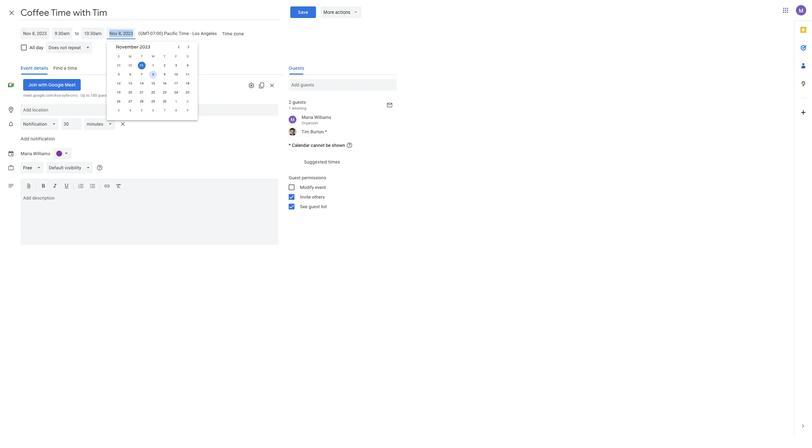 Task type: describe. For each thing, give the bounding box(es) containing it.
f
[[175, 55, 177, 58]]

maria williams
[[21, 151, 50, 156]]

suggested
[[304, 159, 327, 165]]

notification
[[30, 136, 55, 142]]

26 element
[[115, 98, 123, 105]]

meet.google.com/kva-oyfe-cms · up to 100 guest connections
[[23, 93, 130, 98]]

times
[[328, 159, 340, 165]]

williams for maria williams
[[33, 151, 50, 156]]

november 2023
[[116, 44, 150, 50]]

add notification
[[21, 136, 55, 142]]

100
[[91, 93, 97, 98]]

bulleted list image
[[89, 183, 96, 190]]

(gmt-
[[138, 31, 150, 36]]

tim burton *
[[302, 129, 327, 134]]

Start time text field
[[55, 30, 70, 37]]

remove formatting image
[[115, 183, 122, 190]]

cannot
[[311, 143, 325, 148]]

18 element
[[184, 80, 192, 87]]

angeles
[[201, 31, 217, 36]]

oyfe-
[[62, 93, 70, 98]]

2 inside 2 guests 1 awaiting
[[289, 100, 291, 105]]

1 t from the left
[[141, 55, 143, 58]]

join with google meet
[[28, 82, 76, 88]]

november 2023 grid
[[113, 52, 193, 115]]

join with google meet link
[[23, 79, 81, 91]]

insert link image
[[104, 183, 110, 190]]

october 30 element
[[126, 62, 134, 69]]

8 inside cell
[[152, 73, 154, 76]]

pacific
[[164, 31, 178, 36]]

17
[[174, 82, 178, 85]]

row containing 5
[[113, 70, 193, 79]]

be
[[326, 143, 331, 148]]

burton
[[311, 129, 324, 134]]

26
[[117, 100, 121, 103]]

1 vertical spatial 9
[[187, 109, 189, 112]]

time zone
[[222, 31, 244, 37]]

2 guests 1 awaiting
[[289, 100, 307, 111]]

row containing 29
[[113, 61, 193, 70]]

27
[[128, 100, 132, 103]]

actions
[[336, 9, 351, 15]]

1 horizontal spatial 3
[[175, 64, 177, 67]]

Minutes in advance for notification number field
[[64, 118, 79, 130]]

with
[[38, 82, 47, 88]]

tim
[[302, 129, 310, 134]]

19
[[117, 91, 121, 94]]

* inside tim burton tree item
[[325, 129, 327, 134]]

guest
[[289, 175, 301, 180]]

15 element
[[149, 80, 157, 87]]

organizer
[[302, 121, 318, 125]]

12
[[117, 82, 121, 85]]

row containing 19
[[113, 88, 193, 97]]

1 horizontal spatial to
[[86, 93, 90, 98]]

Guests text field
[[292, 79, 394, 91]]

modify
[[300, 185, 314, 190]]

w
[[152, 55, 155, 58]]

1 horizontal spatial guest
[[309, 204, 320, 209]]

save button
[[290, 6, 316, 18]]

0 horizontal spatial 4
[[129, 109, 131, 112]]

24 element
[[172, 89, 180, 96]]

20
[[128, 91, 132, 94]]

16 element
[[161, 80, 169, 87]]

29 element
[[149, 98, 157, 105]]

22 element
[[149, 89, 157, 96]]

1 time from the left
[[179, 31, 189, 36]]

31 cell
[[136, 61, 147, 70]]

21
[[140, 91, 144, 94]]

1 horizontal spatial 2
[[187, 100, 189, 103]]

more
[[324, 9, 334, 15]]

maria for maria williams
[[21, 151, 32, 156]]

30 element
[[161, 98, 169, 105]]

0 horizontal spatial 2
[[164, 64, 166, 67]]

zone
[[234, 31, 244, 37]]

december 5 element
[[138, 107, 146, 115]]

suggested times
[[304, 159, 340, 165]]

maria williams organizer
[[302, 115, 331, 125]]

0 horizontal spatial 5
[[118, 73, 120, 76]]

14
[[140, 82, 144, 85]]

time inside button
[[222, 31, 232, 37]]

End date text field
[[109, 30, 133, 37]]

time zone button
[[220, 28, 246, 40]]

19 element
[[115, 89, 123, 96]]

-
[[190, 31, 191, 36]]

18
[[186, 82, 190, 85]]

11 element
[[184, 71, 192, 78]]

shown
[[332, 143, 345, 148]]

0 vertical spatial to
[[75, 31, 79, 36]]

all
[[30, 45, 35, 50]]

25 element
[[184, 89, 192, 96]]

10
[[174, 73, 178, 76]]

Start date text field
[[23, 30, 47, 37]]

* calendar cannot be shown
[[289, 143, 345, 148]]

guests invited to this event. tree
[[284, 113, 397, 137]]

december 6 element
[[149, 107, 157, 115]]

0 vertical spatial 6
[[129, 73, 131, 76]]

1 inside 2 guests 1 awaiting
[[289, 106, 291, 111]]

guests
[[293, 100, 306, 105]]

30 for the 30 element
[[163, 100, 167, 103]]

21 element
[[138, 89, 146, 96]]

row containing 26
[[113, 97, 193, 106]]

1 s from the left
[[118, 55, 120, 58]]

End time text field
[[84, 30, 102, 37]]

10 element
[[172, 71, 180, 78]]

invite others
[[300, 195, 325, 200]]

los
[[192, 31, 200, 36]]

maria williams, organizer tree item
[[284, 113, 397, 127]]

31
[[140, 64, 144, 67]]

0 horizontal spatial 3
[[118, 109, 120, 112]]

add notification button
[[18, 131, 58, 147]]

0 vertical spatial 7
[[141, 73, 143, 76]]

numbered list image
[[78, 183, 84, 190]]



Task type: vqa. For each thing, say whether or not it's contained in the screenshot.


Task type: locate. For each thing, give the bounding box(es) containing it.
4 down 27 element
[[129, 109, 131, 112]]

williams
[[314, 115, 331, 120], [33, 151, 50, 156]]

maria up organizer
[[302, 115, 313, 120]]

0 vertical spatial guest
[[98, 93, 108, 98]]

1 vertical spatial maria
[[21, 151, 32, 156]]

maria
[[302, 115, 313, 120], [21, 151, 32, 156]]

07:00)
[[150, 31, 163, 36]]

4 row from the top
[[113, 79, 193, 88]]

calendar
[[292, 143, 310, 148]]

group
[[284, 173, 397, 212]]

9 up "16"
[[164, 73, 166, 76]]

* right burton
[[325, 129, 327, 134]]

8 up 15
[[152, 73, 154, 76]]

1 horizontal spatial 1
[[175, 100, 177, 103]]

1
[[152, 64, 154, 67], [175, 100, 177, 103], [289, 106, 291, 111]]

2 horizontal spatial 1
[[289, 106, 291, 111]]

6 down october 30 element
[[129, 73, 131, 76]]

0 horizontal spatial 1
[[152, 64, 154, 67]]

9
[[164, 73, 166, 76], [187, 109, 189, 112]]

guest permissions
[[289, 175, 326, 180]]

join
[[28, 82, 37, 88]]

2 t from the left
[[164, 55, 166, 58]]

1 vertical spatial 4
[[129, 109, 131, 112]]

5
[[118, 73, 120, 76], [141, 109, 143, 112]]

0 horizontal spatial t
[[141, 55, 143, 58]]

7 down october 31, today 'element'
[[141, 73, 143, 76]]

25
[[186, 91, 190, 94]]

0 horizontal spatial guest
[[98, 93, 108, 98]]

1 vertical spatial 5
[[141, 109, 143, 112]]

2 vertical spatial 1
[[289, 106, 291, 111]]

suggested times button
[[302, 156, 343, 168]]

1 inside december 1 element
[[175, 100, 177, 103]]

row up 15
[[113, 70, 193, 79]]

1 horizontal spatial t
[[164, 55, 166, 58]]

more actions arrow_drop_down
[[324, 9, 359, 15]]

1 left awaiting at the top left
[[289, 106, 291, 111]]

to right the start time text field
[[75, 31, 79, 36]]

to right up
[[86, 93, 90, 98]]

arrow_drop_down
[[353, 9, 359, 15]]

6 inside december 6 element
[[152, 109, 154, 112]]

row containing 3
[[113, 106, 193, 115]]

november
[[116, 44, 139, 50]]

2 time from the left
[[222, 31, 232, 37]]

1 down 24 element
[[175, 100, 177, 103]]

16
[[163, 82, 167, 85]]

see
[[300, 204, 308, 209]]

0 horizontal spatial 29
[[117, 64, 121, 67]]

guest right 100
[[98, 93, 108, 98]]

0 vertical spatial 30
[[128, 64, 132, 67]]

9 down december 2 element
[[187, 109, 189, 112]]

29 left october 30 element
[[117, 64, 121, 67]]

row containing 12
[[113, 79, 193, 88]]

8 cell
[[147, 70, 159, 79]]

0 horizontal spatial 9
[[164, 73, 166, 76]]

1 vertical spatial to
[[86, 93, 90, 98]]

4 up 11
[[187, 64, 189, 67]]

december 8 element
[[172, 107, 180, 115]]

30 for october 30 element
[[128, 64, 132, 67]]

1 horizontal spatial 9
[[187, 109, 189, 112]]

29 down 22 element
[[151, 100, 155, 103]]

williams up organizer
[[314, 115, 331, 120]]

3
[[175, 64, 177, 67], [118, 109, 120, 112]]

12 element
[[115, 80, 123, 87]]

1 horizontal spatial 6
[[152, 109, 154, 112]]

1 vertical spatial 1
[[175, 100, 177, 103]]

1 horizontal spatial 5
[[141, 109, 143, 112]]

14 element
[[138, 80, 146, 87]]

0 vertical spatial maria
[[302, 115, 313, 120]]

row down 2023
[[113, 52, 193, 61]]

google
[[48, 82, 64, 88]]

30 down 23 element
[[163, 100, 167, 103]]

row group containing 29
[[113, 61, 193, 115]]

28
[[140, 100, 144, 103]]

row
[[113, 52, 193, 61], [113, 61, 193, 70], [113, 70, 193, 79], [113, 79, 193, 88], [113, 88, 193, 97], [113, 97, 193, 106], [113, 106, 193, 115]]

tab list
[[795, 21, 812, 417]]

tim burton tree item
[[284, 127, 397, 137]]

0 horizontal spatial 6
[[129, 73, 131, 76]]

28 element
[[138, 98, 146, 105]]

october 31, today element
[[138, 62, 146, 69]]

Location text field
[[23, 104, 276, 116]]

see guest list
[[300, 204, 327, 209]]

day
[[36, 45, 43, 50]]

0 vertical spatial 5
[[118, 73, 120, 76]]

december 7 element
[[161, 107, 169, 115]]

up
[[81, 93, 85, 98]]

time left -
[[179, 31, 189, 36]]

11
[[186, 73, 190, 76]]

0 horizontal spatial to
[[75, 31, 79, 36]]

5 down 28 element
[[141, 109, 143, 112]]

0 horizontal spatial 7
[[141, 73, 143, 76]]

all day
[[30, 45, 43, 50]]

2 row from the top
[[113, 61, 193, 70]]

1 horizontal spatial 7
[[164, 109, 166, 112]]

17 element
[[172, 80, 180, 87]]

guest left list
[[309, 204, 320, 209]]

4
[[187, 64, 189, 67], [129, 109, 131, 112]]

1 vertical spatial 6
[[152, 109, 154, 112]]

0 vertical spatial 1
[[152, 64, 154, 67]]

0 vertical spatial williams
[[314, 115, 331, 120]]

30 down m
[[128, 64, 132, 67]]

0 horizontal spatial 30
[[128, 64, 132, 67]]

maria for maria williams organizer
[[302, 115, 313, 120]]

2 s from the left
[[187, 55, 189, 58]]

2023
[[140, 44, 150, 50]]

3 down f
[[175, 64, 177, 67]]

1 horizontal spatial 8
[[175, 109, 177, 112]]

1 horizontal spatial williams
[[314, 115, 331, 120]]

23 element
[[161, 89, 169, 96]]

williams for maria williams organizer
[[314, 115, 331, 120]]

0 vertical spatial 4
[[187, 64, 189, 67]]

Title text field
[[21, 6, 280, 20]]

0 vertical spatial 9
[[164, 73, 166, 76]]

row down 29 element
[[113, 106, 193, 115]]

13
[[128, 82, 132, 85]]

1 vertical spatial 30
[[163, 100, 167, 103]]

guest
[[98, 93, 108, 98], [309, 204, 320, 209]]

24
[[174, 91, 178, 94]]

6 down 29 element
[[152, 109, 154, 112]]

modify event
[[300, 185, 326, 190]]

0 horizontal spatial time
[[179, 31, 189, 36]]

time
[[179, 31, 189, 36], [222, 31, 232, 37]]

0 vertical spatial 8
[[152, 73, 154, 76]]

t
[[141, 55, 143, 58], [164, 55, 166, 58]]

* left calendar
[[289, 143, 291, 148]]

connections
[[109, 93, 130, 98]]

maria inside maria williams organizer
[[302, 115, 313, 120]]

row down w
[[113, 61, 193, 70]]

event
[[315, 185, 326, 190]]

awaiting
[[292, 106, 307, 111]]

6 row from the top
[[113, 97, 193, 106]]

group containing guest permissions
[[284, 173, 397, 212]]

december 1 element
[[172, 98, 180, 105]]

permissions
[[302, 175, 326, 180]]

1 vertical spatial *
[[289, 143, 291, 148]]

7
[[141, 73, 143, 76], [164, 109, 166, 112]]

underline image
[[63, 183, 70, 190]]

29
[[117, 64, 121, 67], [151, 100, 155, 103]]

8 inside 'element'
[[175, 109, 177, 112]]

8
[[152, 73, 154, 76], [175, 109, 177, 112]]

·
[[79, 93, 80, 98]]

1 horizontal spatial s
[[187, 55, 189, 58]]

1 down w
[[152, 64, 154, 67]]

6
[[129, 73, 131, 76], [152, 109, 154, 112]]

s up the october 29 'element' at the top
[[118, 55, 120, 58]]

2 horizontal spatial 2
[[289, 100, 291, 105]]

20 element
[[126, 89, 134, 96]]

15
[[151, 82, 155, 85]]

williams inside maria williams organizer
[[314, 115, 331, 120]]

1 vertical spatial 7
[[164, 109, 166, 112]]

1 horizontal spatial 4
[[187, 64, 189, 67]]

october 29 element
[[115, 62, 123, 69]]

row up 29 element
[[113, 88, 193, 97]]

(gmt-07:00) pacific time - los angeles
[[138, 31, 217, 36]]

22
[[151, 91, 155, 94]]

save
[[298, 9, 308, 15]]

1 vertical spatial 29
[[151, 100, 155, 103]]

row down 22 element
[[113, 97, 193, 106]]

cms
[[70, 93, 78, 98]]

5 down the october 29 'element' at the top
[[118, 73, 120, 76]]

1 vertical spatial williams
[[33, 151, 50, 156]]

1 horizontal spatial 30
[[163, 100, 167, 103]]

others
[[312, 195, 325, 200]]

0 horizontal spatial *
[[289, 143, 291, 148]]

bold image
[[40, 183, 47, 190]]

30 minutes before element
[[21, 117, 128, 131]]

1 vertical spatial 8
[[175, 109, 177, 112]]

invite
[[300, 195, 311, 200]]

williams down "notification"
[[33, 151, 50, 156]]

5 row from the top
[[113, 88, 193, 97]]

meet.google.com/kva-
[[23, 93, 62, 98]]

m
[[129, 55, 132, 58]]

29 for the october 29 'element' at the top
[[117, 64, 121, 67]]

29 for 29 element
[[151, 100, 155, 103]]

1 horizontal spatial time
[[222, 31, 232, 37]]

0 horizontal spatial s
[[118, 55, 120, 58]]

0 horizontal spatial 8
[[152, 73, 154, 76]]

27 element
[[126, 98, 134, 105]]

None field
[[46, 42, 95, 53], [21, 118, 61, 130], [84, 118, 118, 130], [21, 162, 46, 174], [46, 162, 95, 174], [46, 42, 95, 53], [21, 118, 61, 130], [84, 118, 118, 130], [21, 162, 46, 174], [46, 162, 95, 174]]

time left zone
[[222, 31, 232, 37]]

1 horizontal spatial maria
[[302, 115, 313, 120]]

Description text field
[[21, 196, 279, 244]]

1 horizontal spatial 29
[[151, 100, 155, 103]]

8 down december 1 element
[[175, 109, 177, 112]]

0 vertical spatial 29
[[117, 64, 121, 67]]

7 row from the top
[[113, 106, 193, 115]]

add
[[21, 136, 29, 142]]

row group
[[113, 61, 193, 115]]

december 2 element
[[184, 98, 192, 105]]

formatting options toolbar
[[21, 179, 279, 194]]

0 vertical spatial 3
[[175, 64, 177, 67]]

1 vertical spatial guest
[[309, 204, 320, 209]]

t up '31' at left top
[[141, 55, 143, 58]]

23
[[163, 91, 167, 94]]

0 horizontal spatial maria
[[21, 151, 32, 156]]

list
[[321, 204, 327, 209]]

0 horizontal spatial williams
[[33, 151, 50, 156]]

december 9 element
[[184, 107, 192, 115]]

to
[[75, 31, 79, 36], [86, 93, 90, 98]]

3 down '26' element
[[118, 109, 120, 112]]

s right f
[[187, 55, 189, 58]]

*
[[325, 129, 327, 134], [289, 143, 291, 148]]

maria down the add
[[21, 151, 32, 156]]

7 down the 30 element
[[164, 109, 166, 112]]

s
[[118, 55, 120, 58], [187, 55, 189, 58]]

0 vertical spatial *
[[325, 129, 327, 134]]

december 3 element
[[115, 107, 123, 115]]

december 4 element
[[126, 107, 134, 115]]

13 element
[[126, 80, 134, 87]]

italic image
[[52, 183, 58, 190]]

1 row from the top
[[113, 52, 193, 61]]

30
[[128, 64, 132, 67], [163, 100, 167, 103]]

29 inside 'element'
[[117, 64, 121, 67]]

meet
[[65, 82, 76, 88]]

3 row from the top
[[113, 70, 193, 79]]

1 horizontal spatial *
[[325, 129, 327, 134]]

1 vertical spatial 3
[[118, 109, 120, 112]]

row containing s
[[113, 52, 193, 61]]

row up 22
[[113, 79, 193, 88]]

t left f
[[164, 55, 166, 58]]



